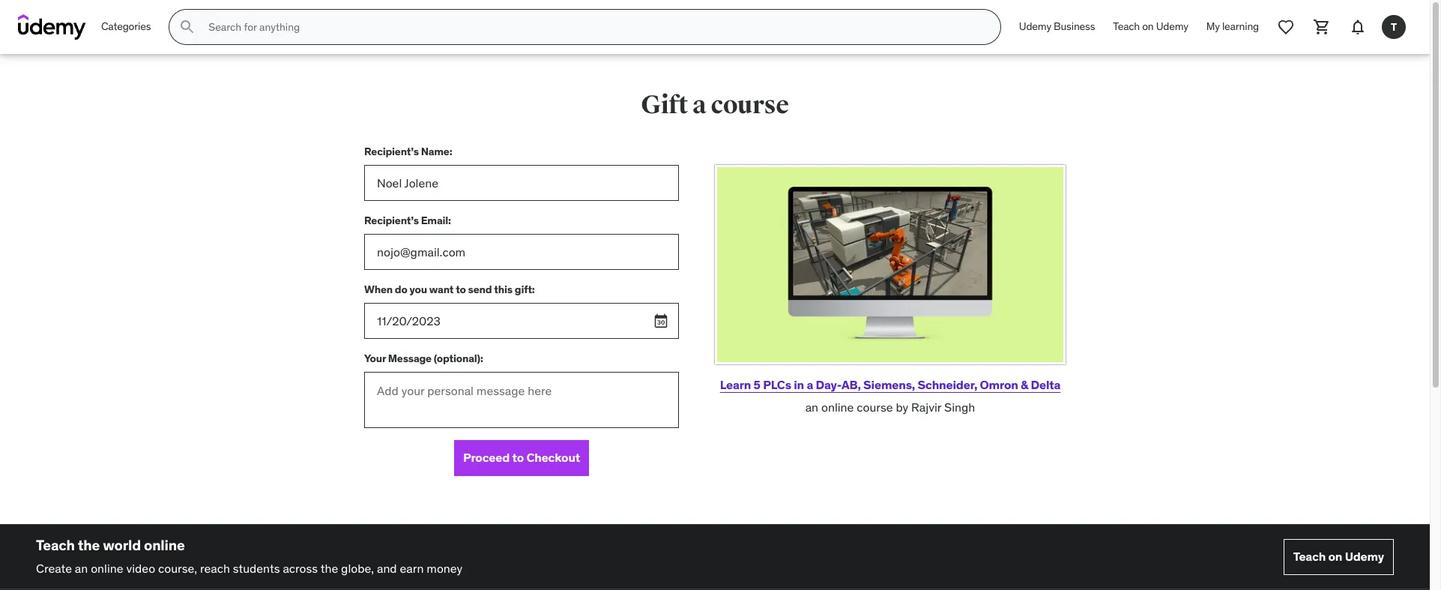 Task type: describe. For each thing, give the bounding box(es) containing it.
Recipient's Email: email field
[[364, 234, 679, 270]]

recipient's for recipient's email:
[[364, 213, 419, 227]]

notifications image
[[1350, 18, 1368, 36]]

(optional):
[[434, 351, 483, 365]]

plcs
[[763, 377, 792, 392]]

message
[[388, 351, 432, 365]]

recipient's email:
[[364, 213, 451, 227]]

students
[[233, 561, 280, 576]]

an inside teach the world online create an online video course, reach students across the globe, and earn money
[[75, 561, 88, 576]]

your
[[364, 351, 386, 365]]

rajvir
[[912, 400, 942, 415]]

to inside button
[[512, 450, 524, 465]]

on for the left teach on udemy link
[[1143, 20, 1154, 33]]

across
[[283, 561, 318, 576]]

your message (optional):
[[364, 351, 483, 365]]

teach inside teach the world online create an online video course, reach students across the globe, and earn money
[[36, 536, 75, 554]]

my learning link
[[1198, 9, 1269, 45]]

proceed
[[463, 450, 510, 465]]

course,
[[158, 561, 197, 576]]

reach
[[200, 561, 230, 576]]

want
[[429, 282, 454, 296]]

gift:
[[515, 282, 535, 296]]

on for teach on udemy link to the right
[[1329, 549, 1343, 564]]

0 horizontal spatial a
[[693, 89, 707, 121]]

learn 5 plcs in a day-ab, siemens, schneider, omron & delta link
[[720, 377, 1061, 392]]

udemy for teach on udemy link to the right
[[1346, 549, 1385, 564]]

gift a course
[[641, 89, 789, 121]]

categories
[[101, 20, 151, 33]]

5
[[754, 377, 761, 392]]

udemy for the left teach on udemy link
[[1157, 20, 1189, 33]]

wishlist image
[[1278, 18, 1296, 36]]

email:
[[421, 213, 451, 227]]

when do you want to send this gift:
[[364, 282, 535, 296]]

udemy image
[[18, 14, 86, 40]]

When do you want to send this gift: text field
[[364, 303, 679, 339]]

do
[[395, 282, 408, 296]]

1 horizontal spatial an
[[806, 400, 819, 415]]

t
[[1392, 20, 1398, 33]]

0 horizontal spatial udemy
[[1020, 20, 1052, 33]]

an online course by rajvir singh
[[806, 400, 976, 415]]

0 vertical spatial the
[[78, 536, 100, 554]]

schneider,
[[918, 377, 978, 392]]



Task type: vqa. For each thing, say whether or not it's contained in the screenshot.
the Intelligence
no



Task type: locate. For each thing, give the bounding box(es) containing it.
a right gift
[[693, 89, 707, 121]]

gift
[[641, 89, 688, 121]]

0 horizontal spatial teach on udemy link
[[1105, 9, 1198, 45]]

teach the world online create an online video course, reach students across the globe, and earn money
[[36, 536, 463, 576]]

udemy
[[1020, 20, 1052, 33], [1157, 20, 1189, 33], [1346, 549, 1385, 564]]

earn
[[400, 561, 424, 576]]

recipient's
[[364, 144, 419, 158], [364, 213, 419, 227]]

0 vertical spatial teach on udemy
[[1114, 20, 1189, 33]]

globe,
[[341, 561, 374, 576]]

teach on udemy link
[[1105, 9, 1198, 45], [1284, 539, 1395, 575]]

online down day- on the right of the page
[[822, 400, 854, 415]]

teach
[[1114, 20, 1140, 33], [36, 536, 75, 554], [1294, 549, 1326, 564]]

0 vertical spatial course
[[711, 89, 789, 121]]

2 recipient's from the top
[[364, 213, 419, 227]]

siemens,
[[864, 377, 916, 392]]

a
[[693, 89, 707, 121], [807, 377, 814, 392]]

to
[[456, 282, 466, 296], [512, 450, 524, 465]]

1 horizontal spatial on
[[1329, 549, 1343, 564]]

0 horizontal spatial to
[[456, 282, 466, 296]]

to right proceed
[[512, 450, 524, 465]]

Search for anything text field
[[206, 14, 983, 40]]

course for online
[[857, 400, 893, 415]]

when
[[364, 282, 393, 296]]

business
[[1054, 20, 1096, 33]]

categories button
[[92, 9, 160, 45]]

world
[[103, 536, 141, 554]]

Recipient's Name: text field
[[364, 165, 679, 201]]

0 vertical spatial online
[[822, 400, 854, 415]]

the left globe,
[[321, 561, 338, 576]]

1 vertical spatial a
[[807, 377, 814, 392]]

ab,
[[842, 377, 861, 392]]

2 horizontal spatial udemy
[[1346, 549, 1385, 564]]

teach on udemy
[[1114, 20, 1189, 33], [1294, 549, 1385, 564]]

1 horizontal spatial teach on udemy
[[1294, 549, 1385, 564]]

0 horizontal spatial online
[[91, 561, 123, 576]]

shopping cart with 0 items image
[[1314, 18, 1332, 36]]

1 recipient's from the top
[[364, 144, 419, 158]]

the left world
[[78, 536, 100, 554]]

0 vertical spatial teach on udemy link
[[1105, 9, 1198, 45]]

1 vertical spatial course
[[857, 400, 893, 415]]

omron
[[980, 377, 1019, 392]]

1 horizontal spatial teach
[[1114, 20, 1140, 33]]

video
[[126, 561, 155, 576]]

teach for the left teach on udemy link
[[1114, 20, 1140, 33]]

course for a
[[711, 89, 789, 121]]

on
[[1143, 20, 1154, 33], [1329, 549, 1343, 564]]

0 vertical spatial a
[[693, 89, 707, 121]]

1 vertical spatial to
[[512, 450, 524, 465]]

udemy business
[[1020, 20, 1096, 33]]

online down world
[[91, 561, 123, 576]]

you
[[410, 282, 427, 296]]

the
[[78, 536, 100, 554], [321, 561, 338, 576]]

1 horizontal spatial course
[[857, 400, 893, 415]]

1 vertical spatial recipient's
[[364, 213, 419, 227]]

name:
[[421, 144, 452, 158]]

an down day- on the right of the page
[[806, 400, 819, 415]]

recipient's left 'email:'
[[364, 213, 419, 227]]

1 vertical spatial online
[[144, 536, 185, 554]]

learning
[[1223, 20, 1260, 33]]

2 vertical spatial online
[[91, 561, 123, 576]]

recipient's name:
[[364, 144, 452, 158]]

an
[[806, 400, 819, 415], [75, 561, 88, 576]]

0 horizontal spatial teach
[[36, 536, 75, 554]]

1 horizontal spatial udemy
[[1157, 20, 1189, 33]]

learn
[[720, 377, 751, 392]]

0 horizontal spatial an
[[75, 561, 88, 576]]

in
[[794, 377, 805, 392]]

course
[[711, 89, 789, 121], [857, 400, 893, 415]]

2 horizontal spatial online
[[822, 400, 854, 415]]

teach on udemy for teach on udemy link to the right
[[1294, 549, 1385, 564]]

1 horizontal spatial to
[[512, 450, 524, 465]]

0 horizontal spatial on
[[1143, 20, 1154, 33]]

t link
[[1377, 9, 1413, 45]]

0 vertical spatial on
[[1143, 20, 1154, 33]]

proceed to checkout button
[[454, 440, 589, 476]]

udemy business link
[[1011, 9, 1105, 45]]

1 vertical spatial teach on udemy link
[[1284, 539, 1395, 575]]

by
[[896, 400, 909, 415]]

recipient's left name:
[[364, 144, 419, 158]]

money
[[427, 561, 463, 576]]

to left send
[[456, 282, 466, 296]]

my
[[1207, 20, 1220, 33]]

0 vertical spatial an
[[806, 400, 819, 415]]

Your Message (optional): text field
[[364, 372, 679, 428]]

a right in
[[807, 377, 814, 392]]

day-
[[816, 377, 842, 392]]

online
[[822, 400, 854, 415], [144, 536, 185, 554], [91, 561, 123, 576]]

my learning
[[1207, 20, 1260, 33]]

1 vertical spatial on
[[1329, 549, 1343, 564]]

learn 5 plcs in a day-ab, siemens, schneider, omron & delta
[[720, 377, 1061, 392]]

recipient's for recipient's name:
[[364, 144, 419, 158]]

send
[[468, 282, 492, 296]]

1 horizontal spatial online
[[144, 536, 185, 554]]

an right the create
[[75, 561, 88, 576]]

0 horizontal spatial teach on udemy
[[1114, 20, 1189, 33]]

&
[[1021, 377, 1029, 392]]

0 horizontal spatial course
[[711, 89, 789, 121]]

0 vertical spatial to
[[456, 282, 466, 296]]

this
[[494, 282, 513, 296]]

1 horizontal spatial a
[[807, 377, 814, 392]]

delta
[[1031, 377, 1061, 392]]

0 horizontal spatial the
[[78, 536, 100, 554]]

online up course,
[[144, 536, 185, 554]]

1 vertical spatial teach on udemy
[[1294, 549, 1385, 564]]

singh
[[945, 400, 976, 415]]

and
[[377, 561, 397, 576]]

1 vertical spatial an
[[75, 561, 88, 576]]

2 horizontal spatial teach
[[1294, 549, 1326, 564]]

create
[[36, 561, 72, 576]]

0 vertical spatial recipient's
[[364, 144, 419, 158]]

checkout
[[527, 450, 580, 465]]

proceed to checkout
[[463, 450, 580, 465]]

submit search image
[[179, 18, 197, 36]]

1 horizontal spatial the
[[321, 561, 338, 576]]

1 horizontal spatial teach on udemy link
[[1284, 539, 1395, 575]]

1 vertical spatial the
[[321, 561, 338, 576]]

teach for teach on udemy link to the right
[[1294, 549, 1326, 564]]

teach on udemy for the left teach on udemy link
[[1114, 20, 1189, 33]]



